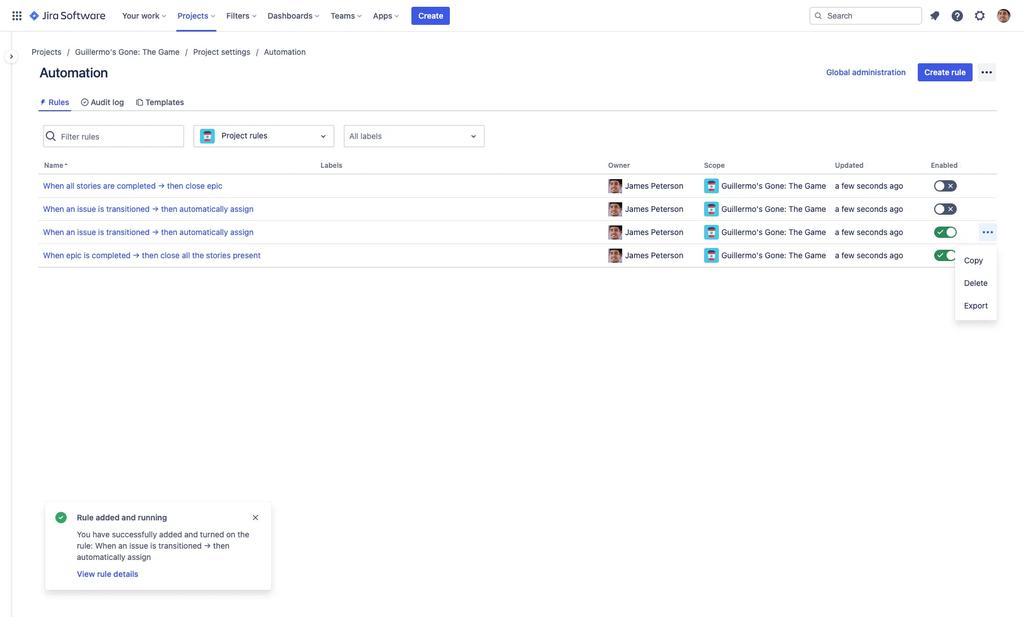 Task type: describe. For each thing, give the bounding box(es) containing it.
tab list containing rules
[[34, 93, 1001, 111]]

then for james peterson image associated with when an issue is transitioned → then automatically assign
[[161, 204, 177, 214]]

james peterson for james peterson image associated with when all stories are completed → then close epic
[[625, 181, 683, 191]]

project for project rules
[[222, 131, 247, 140]]

running
[[138, 513, 167, 522]]

Filter rules field
[[58, 126, 183, 146]]

name
[[44, 161, 63, 170]]

when epic is completed → then close all the stories present link
[[43, 250, 261, 261]]

when for james peterson image associated with when all stories are completed → then close epic
[[43, 181, 64, 191]]

apps button
[[370, 6, 404, 25]]

guillermo's gone: the game for james peterson image associated with when an issue is transitioned → then automatically assign
[[722, 204, 826, 214]]

help image
[[951, 9, 964, 22]]

rules image
[[38, 98, 47, 107]]

filters
[[226, 10, 250, 20]]

when all stories are completed → then close epic link
[[43, 180, 222, 192]]

guillermo's for james peterson image associated with when an issue is transitioned → then automatically assign
[[722, 204, 763, 214]]

audit log image
[[81, 98, 90, 107]]

few for james peterson icon associated with when an issue is transitioned → then automatically assign
[[842, 227, 855, 237]]

work
[[141, 10, 160, 20]]

guillermo's for james peterson icon associated with when an issue is transitioned → then automatically assign
[[722, 227, 763, 237]]

turned
[[200, 530, 224, 539]]

delete button
[[955, 272, 997, 294]]

apps
[[373, 10, 392, 20]]

notifications image
[[928, 9, 942, 22]]

projects link
[[32, 45, 61, 59]]

create rule button
[[918, 63, 973, 81]]

when for james peterson icon corresponding to when epic is completed → then close all the stories present
[[43, 250, 64, 260]]

when an issue is transitioned → then automatically assign for james peterson icon associated with when an issue is transitioned → then automatically assign when an issue is transitioned → then automatically assign "link"
[[43, 227, 254, 237]]

gone: for james peterson icon associated with when an issue is transitioned → then automatically assign
[[765, 227, 787, 237]]

gone: for james peterson image associated with when all stories are completed → then close epic
[[765, 181, 787, 191]]

guillermo's gone: the game link
[[75, 45, 180, 59]]

james peterson image for when an issue is transitioned → then automatically assign
[[608, 225, 622, 239]]

when an issue is transitioned → then automatically assign link for james peterson image associated with when an issue is transitioned → then automatically assign
[[43, 204, 254, 215]]

actions image
[[981, 226, 995, 239]]

james for james peterson image associated with when all stories are completed → then close epic
[[625, 181, 649, 191]]

→ inside 'you have successfully added and turned on the rule: when an issue is transitioned → then automatically assign'
[[204, 541, 211, 550]]

assign inside 'you have successfully added and turned on the rule: when an issue is transitioned → then automatically assign'
[[128, 552, 151, 562]]

present
[[233, 250, 261, 260]]

search image
[[814, 11, 823, 20]]

automation link
[[264, 45, 306, 59]]

0 vertical spatial an
[[66, 204, 75, 214]]

settings image
[[973, 9, 987, 22]]

create for create
[[418, 10, 443, 20]]

copy button
[[955, 249, 997, 272]]

rule:
[[77, 541, 93, 550]]

then for james peterson icon associated with when an issue is transitioned → then automatically assign
[[161, 227, 177, 237]]

3 seconds from the top
[[857, 227, 888, 237]]

few for james peterson icon corresponding to when epic is completed → then close all the stories present
[[842, 250, 855, 260]]

few for james peterson image associated with when all stories are completed → then close epic
[[842, 181, 855, 191]]

all labels
[[349, 131, 382, 141]]

an inside 'you have successfully added and turned on the rule: when an issue is transitioned → then automatically assign'
[[118, 541, 127, 550]]

when an issue is transitioned → then automatically assign link for james peterson icon associated with when an issue is transitioned → then automatically assign
[[43, 227, 254, 238]]

1 a few seconds ago from the top
[[835, 181, 903, 191]]

and inside 'you have successfully added and turned on the rule: when an issue is transitioned → then automatically assign'
[[184, 530, 198, 539]]

have
[[93, 530, 110, 539]]

0 horizontal spatial automation
[[40, 64, 108, 80]]

james peterson image for when an issue is transitioned → then automatically assign
[[608, 202, 622, 216]]

group containing copy
[[955, 246, 997, 320]]

enabled button
[[926, 158, 974, 174]]

templates image
[[135, 98, 144, 107]]

0 horizontal spatial epic
[[66, 250, 82, 260]]

global
[[826, 67, 850, 77]]

issue for james peterson icon associated with when an issue is transitioned → then automatically assign
[[77, 227, 96, 237]]

global administration
[[826, 67, 906, 77]]

gone: for james peterson image associated with when an issue is transitioned → then automatically assign
[[765, 204, 787, 214]]

filters button
[[223, 6, 261, 25]]

all
[[349, 131, 358, 141]]

completed inside 'when epic is completed → then close all the stories present' link
[[92, 250, 131, 260]]

1 peterson from the top
[[651, 181, 683, 191]]

2 seconds from the top
[[857, 204, 888, 214]]

create button
[[412, 6, 450, 25]]

you
[[77, 530, 90, 539]]

audit
[[91, 97, 110, 107]]

1 horizontal spatial all
[[182, 250, 190, 260]]

when epic is completed → then close all the stories present
[[43, 250, 261, 260]]

then for james peterson image associated with when all stories are completed → then close epic
[[167, 181, 183, 191]]

added inside 'you have successfully added and turned on the rule: when an issue is transitioned → then automatically assign'
[[159, 530, 182, 539]]

game for james peterson image associated with when an issue is transitioned → then automatically assign
[[805, 204, 826, 214]]

owner
[[608, 161, 630, 170]]

administration
[[852, 67, 906, 77]]

rule
[[77, 513, 94, 522]]

create for create rule
[[925, 67, 949, 77]]

3 a few seconds ago from the top
[[835, 227, 903, 237]]

transitioned for when an issue is transitioned → then automatically assign "link" associated with james peterson image associated with when an issue is transitioned → then automatically assign
[[106, 204, 150, 214]]

a for james peterson icon corresponding to when epic is completed → then close all the stories present
[[835, 250, 839, 260]]

0 vertical spatial the
[[192, 250, 204, 260]]

1 seconds from the top
[[857, 181, 888, 191]]

the for james peterson image associated with when all stories are completed → then close epic
[[789, 181, 803, 191]]

details
[[113, 569, 138, 579]]

assign for james peterson icon associated with when an issue is transitioned → then automatically assign
[[230, 227, 254, 237]]

issue for james peterson image associated with when an issue is transitioned → then automatically assign
[[77, 204, 96, 214]]

your profile and settings image
[[997, 9, 1011, 22]]

guillermo's gone: the game for james peterson image associated with when all stories are completed → then close epic
[[722, 181, 826, 191]]

james peterson image for when all stories are completed → then close epic
[[608, 179, 622, 193]]

your work
[[122, 10, 160, 20]]

you have successfully added and turned on the rule: when an issue is transitioned → then automatically assign
[[77, 530, 249, 562]]

Search field
[[809, 6, 922, 25]]

james peterson for james peterson image associated with when an issue is transitioned → then automatically assign
[[625, 204, 683, 214]]

2 peterson from the top
[[651, 204, 683, 214]]

rule added and running
[[77, 513, 167, 522]]

guillermo's gone: the game for james peterson icon associated with when an issue is transitioned → then automatically assign
[[722, 227, 826, 237]]

1 horizontal spatial epic
[[207, 181, 222, 191]]

is inside 'you have successfully added and turned on the rule: when an issue is transitioned → then automatically assign'
[[150, 541, 156, 550]]

→ for james peterson icon associated with when an issue is transitioned → then automatically assign
[[152, 227, 159, 237]]

rules
[[250, 131, 267, 140]]

are
[[103, 181, 115, 191]]



Task type: vqa. For each thing, say whether or not it's contained in the screenshot.
INVITE PEOPLE
no



Task type: locate. For each thing, give the bounding box(es) containing it.
audit log
[[91, 97, 124, 107]]

→ for james peterson image associated with when all stories are completed → then close epic
[[158, 181, 165, 191]]

0 horizontal spatial stories
[[76, 181, 101, 191]]

export button
[[955, 294, 997, 317]]

2 a from the top
[[835, 204, 839, 214]]

1 vertical spatial and
[[184, 530, 198, 539]]

seconds
[[857, 181, 888, 191], [857, 204, 888, 214], [857, 227, 888, 237], [857, 250, 888, 260]]

1 james peterson from the top
[[625, 181, 683, 191]]

1 vertical spatial when an issue is transitioned → then automatically assign
[[43, 227, 254, 237]]

guillermo's for james peterson image associated with when all stories are completed → then close epic
[[722, 181, 763, 191]]

4 a from the top
[[835, 250, 839, 260]]

stories left are
[[76, 181, 101, 191]]

stories left present
[[206, 250, 231, 260]]

the inside 'you have successfully added and turned on the rule: when an issue is transitioned → then automatically assign'
[[238, 530, 249, 539]]

automatically for james peterson icon associated with when an issue is transitioned → then automatically assign
[[180, 227, 228, 237]]

projects for projects link
[[32, 47, 61, 57]]

transitioned up 'when epic is completed → then close all the stories present'
[[106, 227, 150, 237]]

copy
[[964, 255, 983, 265]]

ago for james peterson icon corresponding to when epic is completed → then close all the stories present
[[890, 250, 903, 260]]

tab list
[[34, 93, 1001, 111]]

1 horizontal spatial close
[[185, 181, 205, 191]]

projects
[[178, 10, 208, 20], [32, 47, 61, 57]]

is
[[98, 204, 104, 214], [98, 227, 104, 237], [84, 250, 90, 260], [150, 541, 156, 550]]

1 vertical spatial when an issue is transitioned → then automatically assign link
[[43, 227, 254, 238]]

2 vertical spatial transitioned
[[158, 541, 202, 550]]

successfully
[[112, 530, 157, 539]]

0 vertical spatial transitioned
[[106, 204, 150, 214]]

0 vertical spatial and
[[122, 513, 136, 522]]

james for james peterson image associated with when an issue is transitioned → then automatically assign
[[625, 204, 649, 214]]

then
[[167, 181, 183, 191], [161, 204, 177, 214], [161, 227, 177, 237], [142, 250, 158, 260], [213, 541, 230, 550]]

rule inside view rule details button
[[97, 569, 111, 579]]

close
[[185, 181, 205, 191], [160, 250, 180, 260]]

2 when an issue is transitioned → then automatically assign link from the top
[[43, 227, 254, 238]]

ago for james peterson image associated with when all stories are completed → then close epic
[[890, 181, 903, 191]]

1 vertical spatial project
[[222, 131, 247, 140]]

1 vertical spatial an
[[66, 227, 75, 237]]

templates
[[145, 97, 184, 107]]

when an issue is transitioned → then automatically assign down when all stories are completed → then close epic link
[[43, 204, 254, 214]]

your
[[122, 10, 139, 20]]

1 vertical spatial added
[[159, 530, 182, 539]]

when for james peterson image associated with when an issue is transitioned → then automatically assign
[[43, 204, 64, 214]]

project settings
[[193, 47, 250, 57]]

and
[[122, 513, 136, 522], [184, 530, 198, 539]]

the inside guillermo's gone: the game link
[[142, 47, 156, 57]]

rule left actions image
[[952, 67, 966, 77]]

the
[[142, 47, 156, 57], [789, 181, 803, 191], [789, 204, 803, 214], [789, 227, 803, 237], [789, 250, 803, 260]]

1 james peterson image from the top
[[608, 225, 622, 239]]

automation down dashboards
[[264, 47, 306, 57]]

2 james peterson image from the top
[[608, 249, 622, 263]]

guillermo's gone: the game for james peterson icon corresponding to when epic is completed → then close all the stories present
[[722, 250, 826, 260]]

the for james peterson icon associated with when an issue is transitioned → then automatically assign
[[789, 227, 803, 237]]

2 open image from the left
[[467, 130, 480, 143]]

a for james peterson image associated with when all stories are completed → then close epic
[[835, 181, 839, 191]]

transitioned down turned
[[158, 541, 202, 550]]

1 james from the top
[[625, 181, 649, 191]]

assign for james peterson image associated with when an issue is transitioned → then automatically assign
[[230, 204, 254, 214]]

2 vertical spatial automatically
[[77, 552, 125, 562]]

ago for james peterson image associated with when an issue is transitioned → then automatically assign
[[890, 204, 903, 214]]

success image
[[54, 511, 68, 524]]

1 vertical spatial automation
[[40, 64, 108, 80]]

the right on
[[238, 530, 249, 539]]

0 horizontal spatial project
[[193, 47, 219, 57]]

appswitcher icon image
[[10, 9, 24, 22]]

labels
[[360, 131, 382, 141]]

1 horizontal spatial and
[[184, 530, 198, 539]]

0 vertical spatial all
[[66, 181, 74, 191]]

0 horizontal spatial added
[[96, 513, 120, 522]]

0 vertical spatial close
[[185, 181, 205, 191]]

1 horizontal spatial stories
[[206, 250, 231, 260]]

transitioned inside 'you have successfully added and turned on the rule: when an issue is transitioned → then automatically assign'
[[158, 541, 202, 550]]

1 vertical spatial assign
[[230, 227, 254, 237]]

0 vertical spatial james peterson image
[[608, 225, 622, 239]]

ago for james peterson icon associated with when an issue is transitioned → then automatically assign
[[890, 227, 903, 237]]

when an issue is transitioned → then automatically assign link down when all stories are completed → then close epic link
[[43, 204, 254, 215]]

1 vertical spatial projects
[[32, 47, 61, 57]]

4 james from the top
[[625, 250, 649, 260]]

projects inside popup button
[[178, 10, 208, 20]]

when inside 'you have successfully added and turned on the rule: when an issue is transitioned → then automatically assign'
[[95, 541, 116, 550]]

1 when an issue is transitioned → then automatically assign from the top
[[43, 204, 254, 214]]

project for project settings
[[193, 47, 219, 57]]

project left rules
[[222, 131, 247, 140]]

teams button
[[327, 6, 366, 25]]

create inside "button"
[[925, 67, 949, 77]]

3 james from the top
[[625, 227, 649, 237]]

your work button
[[119, 6, 171, 25]]

1 horizontal spatial automation
[[264, 47, 306, 57]]

transitioned
[[106, 204, 150, 214], [106, 227, 150, 237], [158, 541, 202, 550]]

when for james peterson icon associated with when an issue is transitioned → then automatically assign
[[43, 227, 64, 237]]

3 few from the top
[[842, 227, 855, 237]]

2 a few seconds ago from the top
[[835, 204, 903, 214]]

assign
[[230, 204, 254, 214], [230, 227, 254, 237], [128, 552, 151, 562]]

dashboards
[[268, 10, 313, 20]]

primary element
[[7, 0, 809, 31]]

project rules
[[222, 131, 267, 140]]

1 horizontal spatial rule
[[952, 67, 966, 77]]

gone: for james peterson icon corresponding to when epic is completed → then close all the stories present
[[765, 250, 787, 260]]

stories
[[76, 181, 101, 191], [206, 250, 231, 260]]

transitioned for james peterson icon associated with when an issue is transitioned → then automatically assign when an issue is transitioned → then automatically assign "link"
[[106, 227, 150, 237]]

when
[[43, 181, 64, 191], [43, 204, 64, 214], [43, 227, 64, 237], [43, 250, 64, 260], [95, 541, 116, 550]]

when an issue is transitioned → then automatically assign link
[[43, 204, 254, 215], [43, 227, 254, 238]]

0 horizontal spatial close
[[160, 250, 180, 260]]

1 open image from the left
[[316, 130, 330, 143]]

when an issue is transitioned → then automatically assign
[[43, 204, 254, 214], [43, 227, 254, 237]]

then inside 'you have successfully added and turned on the rule: when an issue is transitioned → then automatically assign'
[[213, 541, 230, 550]]

projects right work
[[178, 10, 208, 20]]

the for james peterson icon corresponding to when epic is completed → then close all the stories present
[[789, 250, 803, 260]]

0 vertical spatial assign
[[230, 204, 254, 214]]

2 few from the top
[[842, 204, 855, 214]]

2 james peterson image from the top
[[608, 202, 622, 216]]

close inside when all stories are completed → then close epic link
[[185, 181, 205, 191]]

banner
[[0, 0, 1024, 32]]

2 when an issue is transitioned → then automatically assign from the top
[[43, 227, 254, 237]]

4 ago from the top
[[890, 250, 903, 260]]

view rule details
[[77, 569, 138, 579]]

0 vertical spatial when an issue is transitioned → then automatically assign link
[[43, 204, 254, 215]]

epic
[[207, 181, 222, 191], [66, 250, 82, 260]]

when an issue is transitioned → then automatically assign up 'when epic is completed → then close all the stories present'
[[43, 227, 254, 237]]

added down running
[[159, 530, 182, 539]]

view rule details button
[[76, 567, 139, 581]]

sidebar navigation image
[[0, 45, 25, 68]]

rule inside create rule "button"
[[952, 67, 966, 77]]

completed
[[117, 181, 156, 191], [92, 250, 131, 260]]

create rule
[[925, 67, 966, 77]]

1 vertical spatial transitioned
[[106, 227, 150, 237]]

→
[[158, 181, 165, 191], [152, 204, 159, 214], [152, 227, 159, 237], [133, 250, 140, 260], [204, 541, 211, 550]]

4 few from the top
[[842, 250, 855, 260]]

0 vertical spatial automation
[[264, 47, 306, 57]]

view
[[77, 569, 95, 579]]

game for james peterson image associated with when all stories are completed → then close epic
[[805, 181, 826, 191]]

→ for james peterson image associated with when an issue is transitioned → then automatically assign
[[152, 204, 159, 214]]

2 vertical spatial issue
[[129, 541, 148, 550]]

the left present
[[192, 250, 204, 260]]

4 peterson from the top
[[651, 250, 683, 260]]

an
[[66, 204, 75, 214], [66, 227, 75, 237], [118, 541, 127, 550]]

added up the have
[[96, 513, 120, 522]]

james peterson for james peterson icon corresponding to when epic is completed → then close all the stories present
[[625, 250, 683, 260]]

1 ago from the top
[[890, 181, 903, 191]]

james peterson image for when epic is completed → then close all the stories present
[[608, 249, 622, 263]]

added
[[96, 513, 120, 522], [159, 530, 182, 539]]

ago
[[890, 181, 903, 191], [890, 204, 903, 214], [890, 227, 903, 237], [890, 250, 903, 260]]

rule right the view at left
[[97, 569, 111, 579]]

completed inside when all stories are completed → then close epic link
[[117, 181, 156, 191]]

labels
[[321, 161, 342, 170]]

when all stories are completed → then close epic
[[43, 181, 222, 191]]

0 horizontal spatial rule
[[97, 569, 111, 579]]

1 vertical spatial stories
[[206, 250, 231, 260]]

project settings link
[[193, 45, 250, 59]]

3 a from the top
[[835, 227, 839, 237]]

rule for view
[[97, 569, 111, 579]]

2 vertical spatial assign
[[128, 552, 151, 562]]

1 vertical spatial epic
[[66, 250, 82, 260]]

guillermo's for james peterson icon corresponding to when epic is completed → then close all the stories present
[[722, 250, 763, 260]]

teams
[[331, 10, 355, 20]]

gone:
[[118, 47, 140, 57], [765, 181, 787, 191], [765, 204, 787, 214], [765, 227, 787, 237], [765, 250, 787, 260]]

0 vertical spatial issue
[[77, 204, 96, 214]]

1 horizontal spatial project
[[222, 131, 247, 140]]

0 horizontal spatial create
[[418, 10, 443, 20]]

3 ago from the top
[[890, 227, 903, 237]]

0 horizontal spatial and
[[122, 513, 136, 522]]

2 vertical spatial an
[[118, 541, 127, 550]]

issue
[[77, 204, 96, 214], [77, 227, 96, 237], [129, 541, 148, 550]]

game for james peterson icon corresponding to when epic is completed → then close all the stories present
[[805, 250, 826, 260]]

james
[[625, 181, 649, 191], [625, 204, 649, 214], [625, 227, 649, 237], [625, 250, 649, 260]]

automatically for james peterson image associated with when an issue is transitioned → then automatically assign
[[180, 204, 228, 214]]

few for james peterson image associated with when an issue is transitioned → then automatically assign
[[842, 204, 855, 214]]

a few seconds ago
[[835, 181, 903, 191], [835, 204, 903, 214], [835, 227, 903, 237], [835, 250, 903, 260]]

rule
[[952, 67, 966, 77], [97, 569, 111, 579]]

1 vertical spatial the
[[238, 530, 249, 539]]

automation up audit log 'icon'
[[40, 64, 108, 80]]

and up successfully
[[122, 513, 136, 522]]

0 vertical spatial automatically
[[180, 204, 228, 214]]

group
[[955, 246, 997, 320]]

few
[[842, 181, 855, 191], [842, 204, 855, 214], [842, 227, 855, 237], [842, 250, 855, 260]]

0 vertical spatial projects
[[178, 10, 208, 20]]

0 vertical spatial added
[[96, 513, 120, 522]]

delete
[[964, 278, 988, 288]]

guillermo's inside guillermo's gone: the game link
[[75, 47, 116, 57]]

dismiss image
[[251, 513, 260, 522]]

settings
[[221, 47, 250, 57]]

automatically inside 'you have successfully added and turned on the rule: when an issue is transitioned → then automatically assign'
[[77, 552, 125, 562]]

1 vertical spatial all
[[182, 250, 190, 260]]

4 a few seconds ago from the top
[[835, 250, 903, 260]]

1 vertical spatial issue
[[77, 227, 96, 237]]

banner containing your work
[[0, 0, 1024, 32]]

1 vertical spatial close
[[160, 250, 180, 260]]

the
[[192, 250, 204, 260], [238, 530, 249, 539]]

transitioned down when all stories are completed → then close epic link
[[106, 204, 150, 214]]

log
[[112, 97, 124, 107]]

create left actions image
[[925, 67, 949, 77]]

1 few from the top
[[842, 181, 855, 191]]

projects for projects popup button on the top left of the page
[[178, 10, 208, 20]]

and left turned
[[184, 530, 198, 539]]

dashboards button
[[264, 6, 324, 25]]

3 james peterson from the top
[[625, 227, 683, 237]]

automatically
[[180, 204, 228, 214], [180, 227, 228, 237], [77, 552, 125, 562]]

on
[[226, 530, 235, 539]]

close inside 'when epic is completed → then close all the stories present' link
[[160, 250, 180, 260]]

name button
[[38, 158, 316, 174]]

4 seconds from the top
[[857, 250, 888, 260]]

0 horizontal spatial the
[[192, 250, 204, 260]]

1 james peterson image from the top
[[608, 179, 622, 193]]

enabled
[[931, 161, 958, 170]]

project inside project settings link
[[193, 47, 219, 57]]

1 vertical spatial create
[[925, 67, 949, 77]]

issue inside 'you have successfully added and turned on the rule: when an issue is transitioned → then automatically assign'
[[129, 541, 148, 550]]

a for james peterson image associated with when an issue is transitioned → then automatically assign
[[835, 204, 839, 214]]

the for james peterson image associated with when an issue is transitioned → then automatically assign
[[789, 204, 803, 214]]

a for james peterson icon associated with when an issue is transitioned → then automatically assign
[[835, 227, 839, 237]]

peterson
[[651, 181, 683, 191], [651, 204, 683, 214], [651, 227, 683, 237], [651, 250, 683, 260]]

when an issue is transitioned → then automatically assign link up 'when epic is completed → then close all the stories present'
[[43, 227, 254, 238]]

james peterson image
[[608, 179, 622, 193], [608, 202, 622, 216]]

3 peterson from the top
[[651, 227, 683, 237]]

create
[[418, 10, 443, 20], [925, 67, 949, 77]]

james for james peterson icon associated with when an issue is transitioned → then automatically assign
[[625, 227, 649, 237]]

1 horizontal spatial open image
[[467, 130, 480, 143]]

1 horizontal spatial added
[[159, 530, 182, 539]]

project left settings
[[193, 47, 219, 57]]

james peterson image
[[608, 225, 622, 239], [608, 249, 622, 263]]

1 vertical spatial automatically
[[180, 227, 228, 237]]

1 vertical spatial james peterson image
[[608, 249, 622, 263]]

0 horizontal spatial open image
[[316, 130, 330, 143]]

updated
[[835, 161, 864, 170]]

0 vertical spatial epic
[[207, 181, 222, 191]]

0 vertical spatial when an issue is transitioned → then automatically assign
[[43, 204, 254, 214]]

0 vertical spatial rule
[[952, 67, 966, 77]]

2 ago from the top
[[890, 204, 903, 214]]

create inside button
[[418, 10, 443, 20]]

0 vertical spatial project
[[193, 47, 219, 57]]

0 vertical spatial create
[[418, 10, 443, 20]]

james peterson for james peterson icon associated with when an issue is transitioned → then automatically assign
[[625, 227, 683, 237]]

1 horizontal spatial the
[[238, 530, 249, 539]]

automation
[[264, 47, 306, 57], [40, 64, 108, 80]]

projects button
[[174, 6, 220, 25]]

1 vertical spatial completed
[[92, 250, 131, 260]]

1 a from the top
[[835, 181, 839, 191]]

global administration link
[[819, 63, 913, 81]]

0 horizontal spatial projects
[[32, 47, 61, 57]]

guillermo's gone: the game
[[75, 47, 180, 57], [722, 181, 826, 191], [722, 204, 826, 214], [722, 227, 826, 237], [722, 250, 826, 260]]

scope
[[704, 161, 725, 170]]

james peterson
[[625, 181, 683, 191], [625, 204, 683, 214], [625, 227, 683, 237], [625, 250, 683, 260]]

2 james from the top
[[625, 204, 649, 214]]

rules
[[49, 97, 69, 107]]

project
[[193, 47, 219, 57], [222, 131, 247, 140]]

0 horizontal spatial all
[[66, 181, 74, 191]]

1 vertical spatial rule
[[97, 569, 111, 579]]

a
[[835, 181, 839, 191], [835, 204, 839, 214], [835, 227, 839, 237], [835, 250, 839, 260]]

create right apps popup button
[[418, 10, 443, 20]]

open image
[[316, 130, 330, 143], [467, 130, 480, 143]]

when an issue is transitioned → then automatically assign for when an issue is transitioned → then automatically assign "link" associated with james peterson image associated with when an issue is transitioned → then automatically assign
[[43, 204, 254, 214]]

2 james peterson from the top
[[625, 204, 683, 214]]

0 vertical spatial completed
[[117, 181, 156, 191]]

1 when an issue is transitioned → then automatically assign link from the top
[[43, 204, 254, 215]]

guillermo's
[[75, 47, 116, 57], [722, 181, 763, 191], [722, 204, 763, 214], [722, 227, 763, 237], [722, 250, 763, 260]]

0 vertical spatial stories
[[76, 181, 101, 191]]

1 vertical spatial james peterson image
[[608, 202, 622, 216]]

1 horizontal spatial create
[[925, 67, 949, 77]]

jira software image
[[29, 9, 105, 22], [29, 9, 105, 22]]

all
[[66, 181, 74, 191], [182, 250, 190, 260]]

james for james peterson icon corresponding to when epic is completed → then close all the stories present
[[625, 250, 649, 260]]

rule for create
[[952, 67, 966, 77]]

0 vertical spatial james peterson image
[[608, 179, 622, 193]]

4 james peterson from the top
[[625, 250, 683, 260]]

projects right sidebar navigation icon
[[32, 47, 61, 57]]

actions image
[[980, 66, 994, 79]]

1 horizontal spatial projects
[[178, 10, 208, 20]]

game for james peterson icon associated with when an issue is transitioned → then automatically assign
[[805, 227, 826, 237]]

game
[[158, 47, 180, 57], [805, 181, 826, 191], [805, 204, 826, 214], [805, 227, 826, 237], [805, 250, 826, 260]]

export
[[964, 301, 988, 310]]



